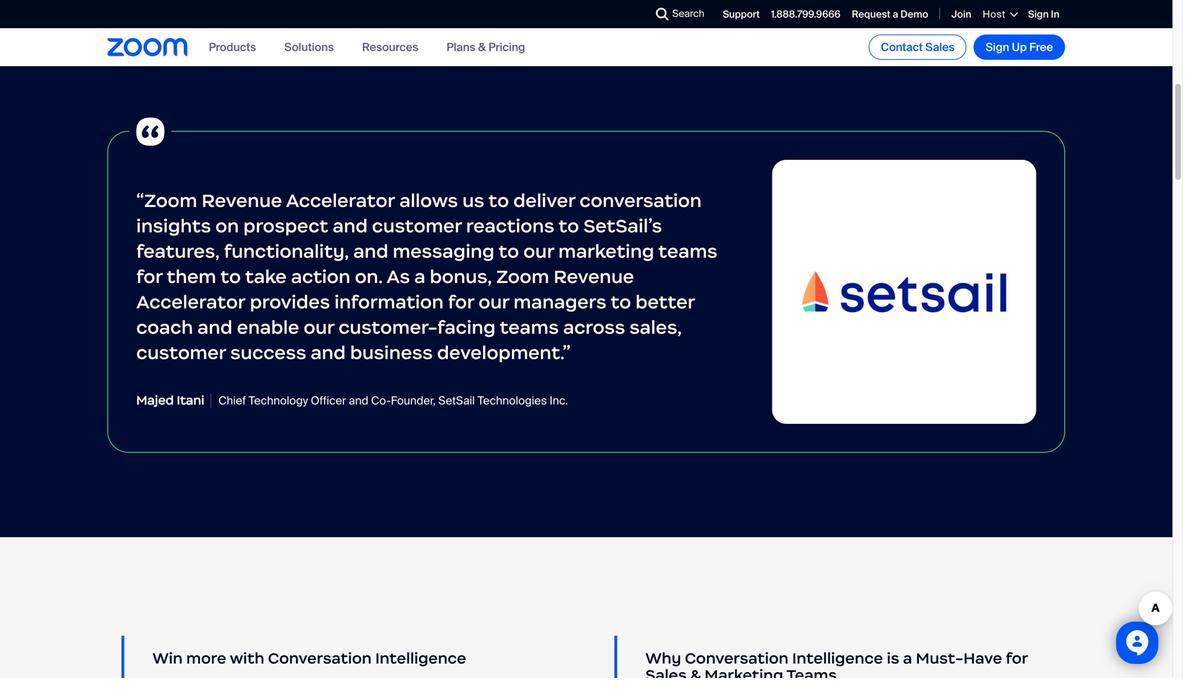 Task type: vqa. For each thing, say whether or not it's contained in the screenshot.
Inc.
yes



Task type: describe. For each thing, give the bounding box(es) containing it.
host
[[983, 8, 1006, 21]]

pricing
[[489, 40, 525, 55]]

us
[[462, 187, 484, 210]]

success
[[230, 339, 306, 362]]

technology
[[249, 391, 308, 406]]

functionality,
[[224, 238, 349, 261]]

& inside "why conversation intelligence is a must-have for sales & marketing teams"
[[690, 664, 701, 678]]

better
[[636, 289, 695, 312]]

0 vertical spatial revenue
[[202, 187, 282, 210]]

set sail logo image
[[772, 158, 1036, 422]]

action
[[291, 263, 351, 286]]

contact
[[881, 40, 923, 55]]

0 horizontal spatial zoom
[[144, 187, 197, 210]]

solutions button
[[284, 40, 334, 55]]

setsail
[[438, 391, 475, 406]]

win more with conversation intelligence
[[152, 647, 466, 666]]

take
[[245, 263, 287, 286]]

join
[[952, 8, 972, 21]]

to down deliver at the top of page
[[559, 213, 579, 235]]

why
[[646, 647, 681, 666]]

marketing
[[559, 238, 654, 261]]

" zoom revenue accelerator
[[136, 187, 395, 210]]

to right us
[[489, 187, 509, 210]]

up
[[1012, 40, 1027, 55]]

sales,
[[630, 314, 682, 337]]

to left take
[[220, 263, 241, 286]]

prospect
[[243, 213, 328, 235]]

demo
[[901, 8, 928, 21]]

plans
[[447, 40, 476, 55]]

1 horizontal spatial accelerator
[[286, 187, 395, 210]]

products
[[209, 40, 256, 55]]

business
[[350, 339, 433, 362]]

our inside allows us to deliver conversation insights on prospect and customer reactions to setsail's features, functionality, and messaging to our marketing teams for them to take action on. as a bonus,
[[524, 238, 554, 261]]

products button
[[209, 40, 256, 55]]

technologies
[[478, 391, 547, 406]]

majed
[[136, 391, 174, 406]]

is
[[887, 647, 900, 666]]

have
[[964, 647, 1002, 666]]

insights
[[136, 213, 211, 235]]

more
[[186, 647, 226, 666]]

development."
[[437, 339, 571, 362]]

managers
[[514, 289, 607, 312]]

sign in link
[[1028, 8, 1060, 21]]

them
[[167, 263, 216, 286]]

sales inside "why conversation intelligence is a must-have for sales & marketing teams"
[[646, 664, 687, 678]]

intelligence inside "why conversation intelligence is a must-have for sales & marketing teams"
[[792, 647, 883, 666]]

resources button
[[362, 40, 418, 55]]

allows us to deliver conversation insights on prospect and customer reactions to setsail's features, functionality, and messaging to our marketing teams for them to take action on. as a bonus,
[[136, 187, 718, 286]]

information
[[334, 289, 444, 312]]

majed itani
[[136, 391, 204, 406]]

provides
[[250, 289, 330, 312]]

solutions
[[284, 40, 334, 55]]

"
[[136, 187, 144, 210]]

to down reactions
[[499, 238, 519, 261]]

chief technology officer and co-founder, setsail technologies inc.
[[218, 391, 568, 406]]

resources
[[362, 40, 418, 55]]

zoom inside zoom revenue accelerator
[[496, 263, 549, 286]]

zoom logo image
[[107, 38, 188, 56]]

teams inside allows us to deliver conversation insights on prospect and customer reactions to setsail's features, functionality, and messaging to our marketing teams for them to take action on. as a bonus,
[[659, 238, 718, 261]]

join link
[[952, 8, 972, 21]]

chief
[[218, 391, 246, 406]]

across
[[563, 314, 625, 337]]

plans & pricing
[[447, 40, 525, 55]]

features,
[[136, 238, 220, 261]]

1 horizontal spatial our
[[479, 289, 509, 312]]

plans & pricing link
[[447, 40, 525, 55]]

enable
[[237, 314, 299, 337]]

messaging
[[393, 238, 495, 261]]



Task type: locate. For each thing, give the bounding box(es) containing it.
our down provides
[[304, 314, 334, 337]]

customer inside 'provides information for our managers to better coach and enable our customer-facing teams across sales, customer success and business development."'
[[136, 339, 226, 362]]

0 vertical spatial our
[[524, 238, 554, 261]]

sign
[[1028, 8, 1049, 21], [986, 40, 1010, 55]]

our down reactions
[[524, 238, 554, 261]]

testimonialcarouselitemblockproxy-0 element
[[107, 109, 1065, 451]]

testimonial icon image
[[129, 109, 172, 151]]

a right as
[[414, 263, 426, 286]]

for
[[136, 263, 163, 286], [448, 289, 474, 312], [1006, 647, 1028, 666]]

sales
[[926, 40, 955, 55], [646, 664, 687, 678]]

1 horizontal spatial sales
[[926, 40, 955, 55]]

1 vertical spatial &
[[690, 664, 701, 678]]

revenue inside zoom revenue accelerator
[[554, 263, 634, 286]]

0 horizontal spatial intelligence
[[375, 647, 466, 666]]

& right the plans
[[478, 40, 486, 55]]

co-
[[371, 391, 391, 406]]

1 horizontal spatial customer
[[372, 213, 462, 235]]

1 intelligence from the left
[[375, 647, 466, 666]]

facing
[[437, 314, 496, 337]]

1 conversation from the left
[[268, 647, 372, 666]]

1 vertical spatial our
[[479, 289, 509, 312]]

&
[[478, 40, 486, 55], [690, 664, 701, 678]]

sign for sign up free
[[986, 40, 1010, 55]]

zoom
[[144, 187, 197, 210], [496, 263, 549, 286]]

1 vertical spatial accelerator
[[136, 289, 246, 312]]

sign up free link
[[974, 35, 1065, 60]]

0 horizontal spatial &
[[478, 40, 486, 55]]

sales inside 'link'
[[926, 40, 955, 55]]

for down bonus,
[[448, 289, 474, 312]]

1 vertical spatial for
[[448, 289, 474, 312]]

our up facing
[[479, 289, 509, 312]]

intelligence
[[375, 647, 466, 666], [792, 647, 883, 666]]

marketing
[[705, 664, 784, 678]]

in
[[1051, 8, 1060, 21]]

1 vertical spatial customer
[[136, 339, 226, 362]]

1 horizontal spatial zoom
[[496, 263, 549, 286]]

to
[[489, 187, 509, 210], [559, 213, 579, 235], [499, 238, 519, 261], [220, 263, 241, 286], [611, 289, 631, 312]]

2 horizontal spatial our
[[524, 238, 554, 261]]

teams up development."
[[500, 314, 559, 337]]

0 vertical spatial a
[[893, 8, 898, 21]]

0 horizontal spatial sign
[[986, 40, 1010, 55]]

1 vertical spatial a
[[414, 263, 426, 286]]

inc.
[[550, 391, 568, 406]]

on.
[[355, 263, 383, 286]]

officer
[[311, 391, 346, 406]]

sign left in
[[1028, 8, 1049, 21]]

1 vertical spatial sign
[[986, 40, 1010, 55]]

0 horizontal spatial our
[[304, 314, 334, 337]]

for inside 'provides information for our managers to better coach and enable our customer-facing teams across sales, customer success and business development."'
[[448, 289, 474, 312]]

conversation
[[268, 647, 372, 666], [685, 647, 789, 666]]

for inside allows us to deliver conversation insights on prospect and customer reactions to setsail's features, functionality, and messaging to our marketing teams for them to take action on. as a bonus,
[[136, 263, 163, 286]]

0 vertical spatial for
[[136, 263, 163, 286]]

revenue up on
[[202, 187, 282, 210]]

1 vertical spatial teams
[[500, 314, 559, 337]]

zoom up managers
[[496, 263, 549, 286]]

1 horizontal spatial sign
[[1028, 8, 1049, 21]]

must-
[[916, 647, 964, 666]]

customer-
[[339, 314, 437, 337]]

1.888.799.9666 link
[[771, 8, 841, 21]]

teams
[[787, 664, 837, 678]]

contact sales link
[[869, 35, 967, 60]]

0 vertical spatial zoom
[[144, 187, 197, 210]]

2 vertical spatial our
[[304, 314, 334, 337]]

to inside 'provides information for our managers to better coach and enable our customer-facing teams across sales, customer success and business development."'
[[611, 289, 631, 312]]

conversation
[[580, 187, 702, 210]]

customer down coach
[[136, 339, 226, 362]]

0 vertical spatial teams
[[659, 238, 718, 261]]

& right why
[[690, 664, 701, 678]]

for right have
[[1006, 647, 1028, 666]]

sign in
[[1028, 8, 1060, 21]]

1 horizontal spatial a
[[893, 8, 898, 21]]

for inside "why conversation intelligence is a must-have for sales & marketing teams"
[[1006, 647, 1028, 666]]

win
[[152, 647, 183, 666]]

setsail's
[[584, 213, 662, 235]]

1.888.799.9666
[[771, 8, 841, 21]]

revenue
[[202, 187, 282, 210], [554, 263, 634, 286]]

1 horizontal spatial for
[[448, 289, 474, 312]]

2 horizontal spatial a
[[903, 647, 912, 666]]

support
[[723, 8, 760, 21]]

0 horizontal spatial teams
[[500, 314, 559, 337]]

customer down allows
[[372, 213, 462, 235]]

1 horizontal spatial teams
[[659, 238, 718, 261]]

itani
[[177, 391, 204, 406]]

a right is
[[903, 647, 912, 666]]

accelerator
[[286, 187, 395, 210], [136, 289, 246, 312]]

search
[[672, 7, 705, 20]]

customer
[[372, 213, 462, 235], [136, 339, 226, 362]]

as
[[387, 263, 410, 286]]

0 vertical spatial sales
[[926, 40, 955, 55]]

2 vertical spatial for
[[1006, 647, 1028, 666]]

1 vertical spatial zoom
[[496, 263, 549, 286]]

a inside "why conversation intelligence is a must-have for sales & marketing teams"
[[903, 647, 912, 666]]

to up across
[[611, 289, 631, 312]]

host button
[[983, 8, 1017, 21]]

revenue down "marketing"
[[554, 263, 634, 286]]

for down features, on the top left
[[136, 263, 163, 286]]

a
[[893, 8, 898, 21], [414, 263, 426, 286], [903, 647, 912, 666]]

0 horizontal spatial sales
[[646, 664, 687, 678]]

accelerator up prospect
[[286, 187, 395, 210]]

0 horizontal spatial conversation
[[268, 647, 372, 666]]

request
[[852, 8, 891, 21]]

0 vertical spatial sign
[[1028, 8, 1049, 21]]

a left demo
[[893, 8, 898, 21]]

1 horizontal spatial revenue
[[554, 263, 634, 286]]

reactions
[[466, 213, 555, 235]]

why conversation intelligence is a must-have for sales & marketing teams
[[646, 647, 1028, 678]]

1 vertical spatial sales
[[646, 664, 687, 678]]

deliver
[[513, 187, 575, 210]]

zoom revenue accelerator
[[136, 263, 634, 312]]

on
[[215, 213, 239, 235]]

1 horizontal spatial conversation
[[685, 647, 789, 666]]

1 vertical spatial revenue
[[554, 263, 634, 286]]

0 horizontal spatial revenue
[[202, 187, 282, 210]]

a inside allows us to deliver conversation insights on prospect and customer reactions to setsail's features, functionality, and messaging to our marketing teams for them to take action on. as a bonus,
[[414, 263, 426, 286]]

support link
[[723, 8, 760, 21]]

allows
[[400, 187, 458, 210]]

2 intelligence from the left
[[792, 647, 883, 666]]

zoom up insights
[[144, 187, 197, 210]]

0 horizontal spatial a
[[414, 263, 426, 286]]

accelerator inside zoom revenue accelerator
[[136, 289, 246, 312]]

free
[[1030, 40, 1053, 55]]

0 vertical spatial accelerator
[[286, 187, 395, 210]]

2 vertical spatial a
[[903, 647, 912, 666]]

provides information for our managers to better coach and enable our customer-facing teams across sales, customer success and business development."
[[136, 289, 695, 362]]

1 horizontal spatial intelligence
[[792, 647, 883, 666]]

request a demo link
[[852, 8, 928, 21]]

request a demo
[[852, 8, 928, 21]]

accelerator down them
[[136, 289, 246, 312]]

coach
[[136, 314, 193, 337]]

teams inside 'provides information for our managers to better coach and enable our customer-facing teams across sales, customer success and business development."'
[[500, 314, 559, 337]]

teams
[[659, 238, 718, 261], [500, 314, 559, 337]]

teams up better
[[659, 238, 718, 261]]

customer inside allows us to deliver conversation insights on prospect and customer reactions to setsail's features, functionality, and messaging to our marketing teams for them to take action on. as a bonus,
[[372, 213, 462, 235]]

and
[[333, 213, 368, 235], [353, 238, 388, 261], [197, 314, 233, 337], [311, 339, 346, 362], [349, 391, 368, 406]]

2 conversation from the left
[[685, 647, 789, 666]]

conversation inside "why conversation intelligence is a must-have for sales & marketing teams"
[[685, 647, 789, 666]]

0 horizontal spatial customer
[[136, 339, 226, 362]]

0 vertical spatial customer
[[372, 213, 462, 235]]

0 horizontal spatial for
[[136, 263, 163, 286]]

sign left up
[[986, 40, 1010, 55]]

founder,
[[391, 391, 436, 406]]

our
[[524, 238, 554, 261], [479, 289, 509, 312], [304, 314, 334, 337]]

0 horizontal spatial accelerator
[[136, 289, 246, 312]]

sign up free
[[986, 40, 1053, 55]]

search image
[[656, 8, 669, 20], [656, 8, 669, 20]]

2 horizontal spatial for
[[1006, 647, 1028, 666]]

sign for sign in
[[1028, 8, 1049, 21]]

bonus,
[[430, 263, 492, 286]]

0 vertical spatial &
[[478, 40, 486, 55]]

contact sales
[[881, 40, 955, 55]]

1 horizontal spatial &
[[690, 664, 701, 678]]

with
[[230, 647, 264, 666]]



